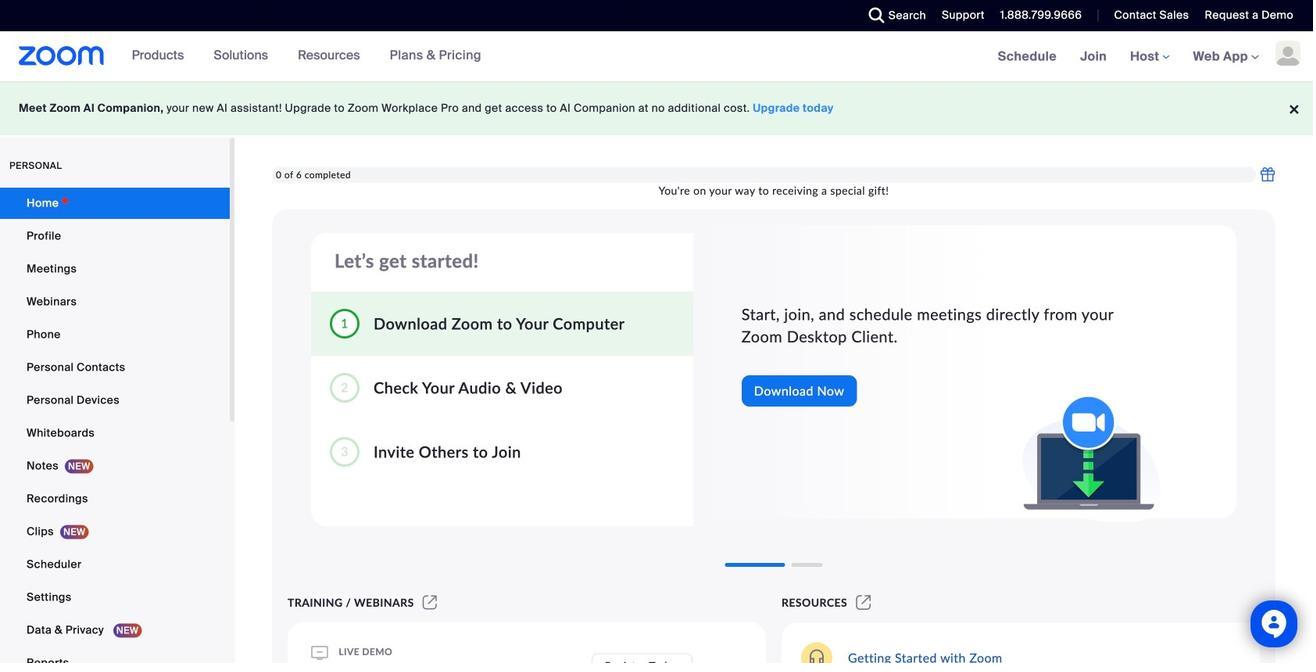Task type: describe. For each thing, give the bounding box(es) containing it.
meetings navigation
[[987, 31, 1314, 82]]

profile picture image
[[1276, 41, 1301, 66]]

personal menu menu
[[0, 188, 230, 663]]



Task type: vqa. For each thing, say whether or not it's contained in the screenshot.
banner
yes



Task type: locate. For each thing, give the bounding box(es) containing it.
1 window new image from the left
[[420, 596, 440, 609]]

0 horizontal spatial window new image
[[420, 596, 440, 609]]

product information navigation
[[120, 31, 493, 81]]

banner
[[0, 31, 1314, 82]]

window new image
[[420, 596, 440, 609], [854, 596, 874, 609]]

footer
[[0, 81, 1314, 135]]

1 horizontal spatial window new image
[[854, 596, 874, 609]]

2 window new image from the left
[[854, 596, 874, 609]]

zoom logo image
[[19, 46, 104, 66]]



